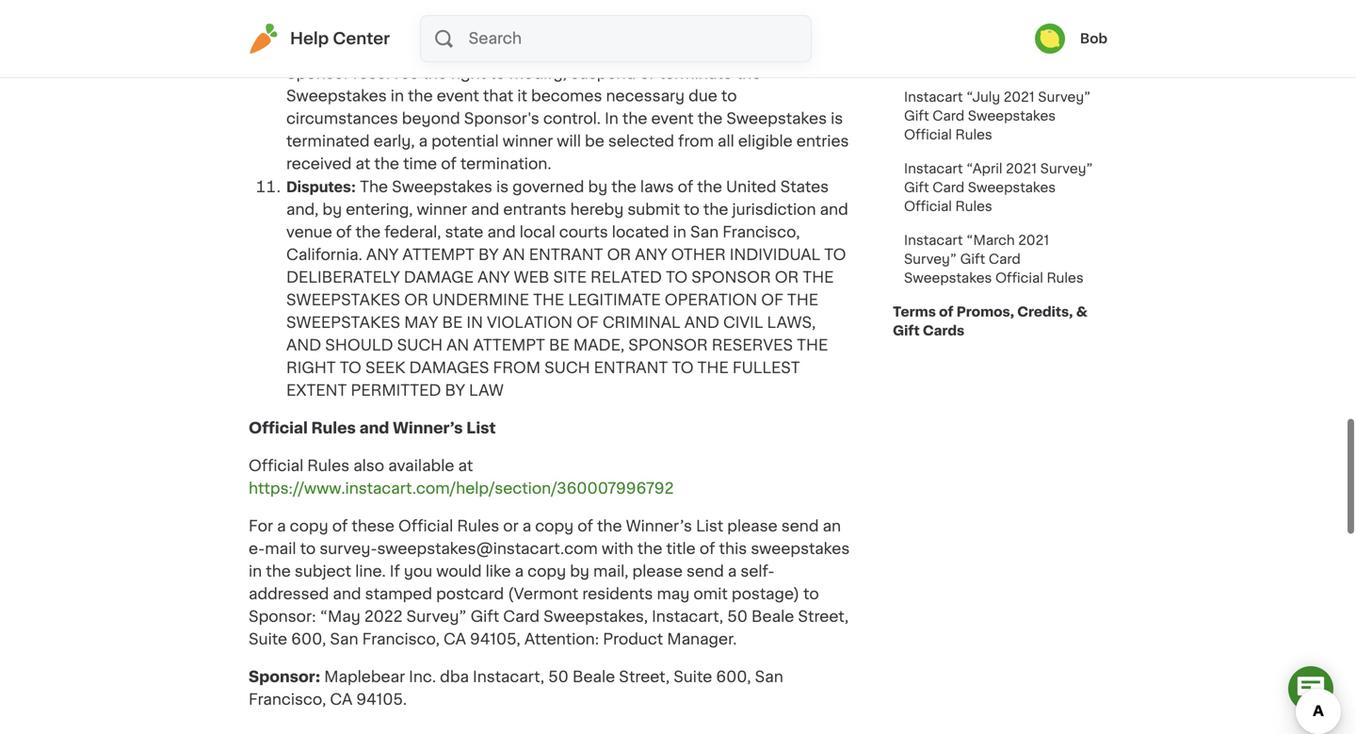 Task type: locate. For each thing, give the bounding box(es) containing it.
0 vertical spatial in
[[673, 225, 687, 240]]

by left mail,
[[570, 564, 590, 579]]

1 vertical spatial beale
[[573, 669, 615, 685]]

2 vertical spatial to
[[804, 587, 819, 602]]

0 vertical spatial sweepstakes
[[286, 293, 401, 308]]

an up web at the top left
[[503, 247, 525, 262]]

copy up '(vermont'
[[528, 564, 566, 579]]

or up the "related"
[[607, 247, 631, 262]]

sweepstakes up winner
[[392, 179, 493, 195]]

sweepstakes inside the sweepstakes is governed by the laws of the united states and, by entering, winner and entrants hereby submit to the jurisdiction and venue of the federal, state and local courts located in san francisco, california. any attempt by an entrant or any other individual to deliberately damage any web site related to sponsor or the sweepstakes or undermine the legitimate operation of the sweepstakes may be in violation of criminal and civil laws, and should such an attempt be made, sponsor reserves the right to seek damages from such entrant to the fullest extent permitted by law
[[392, 179, 493, 195]]

1 vertical spatial of
[[577, 315, 599, 330]]

instacart inside instacart "january 2022 survey" gift card sweepstakes official rules
[[905, 19, 964, 32]]

a right 'or'
[[523, 519, 532, 534]]

rules up the "april
[[956, 128, 993, 141]]

instacart
[[905, 19, 964, 32], [905, 90, 964, 104], [905, 162, 964, 175], [905, 234, 964, 247]]

3 instacart from the top
[[905, 162, 964, 175]]

official inside the official rules also available at https://www.instacart.com/help/section/360007996792
[[249, 458, 304, 473]]

send inside with the title of this sweepstakes in the subject line. if you would like a copy by mail, please send a self- addressed and stamped postcard (vermont residents may omit postage) to sponsor: "may 2022 survey" gift card sweepstakes, instacart, 50 beale street, suite 600, san francisco, ca 94105, attention: product manager.
[[687, 564, 724, 579]]

help center link
[[249, 24, 390, 54]]

1 vertical spatial list
[[696, 519, 724, 534]]

in up 'other'
[[673, 225, 687, 240]]

the down individual
[[803, 270, 834, 285]]

0 vertical spatial ca
[[444, 632, 466, 647]]

official up instacart "march 2021 survey" gift card sweepstakes official rules at the top of the page
[[905, 200, 953, 213]]

1 vertical spatial san
[[330, 632, 359, 647]]

attempt up from on the left
[[473, 338, 545, 353]]

2 vertical spatial francisco,
[[249, 692, 326, 707]]

0 vertical spatial instacart,
[[652, 609, 724, 624]]

rules
[[1047, 57, 1084, 70], [956, 128, 993, 141], [956, 200, 993, 213], [1047, 271, 1084, 285], [311, 421, 356, 436], [307, 458, 350, 473], [457, 519, 500, 534]]

1 vertical spatial winner's
[[626, 519, 693, 534]]

terms of promos, credits, & gift cards
[[893, 305, 1088, 337]]

0 vertical spatial please
[[728, 519, 778, 534]]

0 vertical spatial san
[[691, 225, 719, 240]]

gift inside the instacart "july 2021 survey" gift card sweepstakes official rules
[[905, 109, 930, 122]]

beale down 'attention:'
[[573, 669, 615, 685]]

official inside instacart "march 2021 survey" gift card sweepstakes official rules
[[996, 271, 1044, 285]]

sponsor down criminal
[[629, 338, 708, 353]]

1 horizontal spatial francisco,
[[362, 632, 440, 647]]

1 horizontal spatial street,
[[798, 609, 849, 624]]

2 sponsor: from the top
[[249, 669, 321, 685]]

2022 inside with the title of this sweepstakes in the subject line. if you would like a copy by mail, please send a self- addressed and stamped postcard (vermont residents may omit postage) to sponsor: "may 2022 survey" gift card sweepstakes, instacart, 50 beale street, suite 600, san francisco, ca 94105, attention: product manager.
[[364, 609, 403, 624]]

50 inside maplebear inc. dba instacart, 50 beale street, suite 600, san francisco, ca 94105.
[[549, 669, 569, 685]]

2021 right the "april
[[1006, 162, 1037, 175]]

sweepstakes for instacart "january 2022 survey" gift card sweepstakes official rules
[[905, 57, 993, 70]]

dba
[[440, 669, 469, 685]]

and down operation
[[685, 315, 720, 330]]

attempt
[[403, 247, 475, 262], [473, 338, 545, 353]]

winner's up available
[[393, 421, 463, 436]]

50 down 'attention:'
[[549, 669, 569, 685]]

ca down maplebear
[[330, 692, 353, 707]]

a down this
[[728, 564, 737, 579]]

instacart left "january in the right top of the page
[[905, 19, 964, 32]]

sweepstakes inside instacart "march 2021 survey" gift card sweepstakes official rules
[[905, 271, 993, 285]]

sweepstakes inside the instacart "july 2021 survey" gift card sweepstakes official rules
[[968, 109, 1056, 122]]

sweepstakes up terms
[[905, 271, 993, 285]]

0 horizontal spatial 2022
[[364, 609, 403, 624]]

2 instacart from the top
[[905, 90, 964, 104]]

card down '"march'
[[989, 253, 1021, 266]]

you
[[404, 564, 433, 579]]

instacart left ""july"
[[905, 90, 964, 104]]

1 horizontal spatial suite
[[674, 669, 713, 685]]

list inside for a copy of these official rules or a copy of the winner's list please send an e-mail to
[[696, 519, 724, 534]]

1 vertical spatial sweepstakes
[[286, 315, 401, 330]]

0 horizontal spatial san
[[330, 632, 359, 647]]

to right "postage)"
[[804, 587, 819, 602]]

beale inside maplebear inc. dba instacart, 50 beale street, suite 600, san francisco, ca 94105.
[[573, 669, 615, 685]]

1 vertical spatial send
[[687, 564, 724, 579]]

residents
[[583, 587, 653, 602]]

product
[[603, 632, 664, 647]]

sweepstakes
[[905, 57, 993, 70], [968, 109, 1056, 122], [392, 179, 493, 195], [968, 181, 1056, 194], [905, 271, 993, 285]]

0 vertical spatial and
[[685, 315, 720, 330]]

survey" inside the instacart "july 2021 survey" gift card sweepstakes official rules
[[1039, 90, 1091, 104]]

600,
[[291, 632, 326, 647], [716, 669, 751, 685]]

sweepstakes down the "april
[[968, 181, 1056, 194]]

0 vertical spatial street,
[[798, 609, 849, 624]]

0 vertical spatial entrant
[[529, 247, 604, 262]]

2021 for "march
[[1019, 234, 1050, 247]]

rules up sweepstakes@instacart.com
[[457, 519, 500, 534]]

suite
[[249, 632, 287, 647], [674, 669, 713, 685]]

suite down addressed
[[249, 632, 287, 647]]

be
[[442, 315, 463, 330], [549, 338, 570, 353]]

(vermont
[[508, 587, 579, 602]]

and
[[471, 202, 500, 217], [820, 202, 849, 217], [488, 225, 516, 240], [360, 421, 390, 436], [333, 587, 361, 602]]

gift for "march
[[961, 253, 986, 266]]

to down 'other'
[[666, 270, 688, 285]]

send up omit
[[687, 564, 724, 579]]

of right laws
[[678, 179, 694, 195]]

inc.
[[409, 669, 436, 685]]

terms of promos, credits, & gift cards link
[[893, 295, 1108, 348]]

the
[[612, 179, 637, 195], [698, 179, 723, 195], [704, 202, 729, 217], [356, 225, 381, 240], [597, 519, 622, 534], [638, 541, 663, 556], [266, 564, 291, 579]]

instacart, up manager.
[[652, 609, 724, 624]]

2021 inside instacart "march 2021 survey" gift card sweepstakes official rules
[[1019, 234, 1050, 247]]

survey" inside instacart "march 2021 survey" gift card sweepstakes official rules
[[905, 253, 957, 266]]

available
[[388, 458, 455, 473]]

sweepstakes for instacart "april 2021 survey" gift card sweepstakes official rules
[[968, 181, 1056, 194]]

san down "postage)"
[[755, 669, 784, 685]]

card inside instacart "march 2021 survey" gift card sweepstakes official rules
[[989, 253, 1021, 266]]

violation
[[487, 315, 573, 330]]

by inside with the title of this sweepstakes in the subject line. if you would like a copy by mail, please send a self- addressed and stamped postcard (vermont residents may omit postage) to sponsor: "may 2022 survey" gift card sweepstakes, instacart, 50 beale street, suite 600, san francisco, ca 94105, attention: product manager.
[[570, 564, 590, 579]]

undermine
[[432, 293, 529, 308]]

also
[[354, 458, 385, 473]]

sweepstakes inside instacart "january 2022 survey" gift card sweepstakes official rules
[[905, 57, 993, 70]]

1 vertical spatial be
[[549, 338, 570, 353]]

san inside with the title of this sweepstakes in the subject line. if you would like a copy by mail, please send a self- addressed and stamped postcard (vermont residents may omit postage) to sponsor: "may 2022 survey" gift card sweepstakes, instacart, 50 beale street, suite 600, san francisco, ca 94105, attention: product manager.
[[330, 632, 359, 647]]

2 vertical spatial 2021
[[1019, 234, 1050, 247]]

2021 inside instacart "april 2021 survey" gift card sweepstakes official rules
[[1006, 162, 1037, 175]]

send inside for a copy of these official rules or a copy of the winner's list please send an e-mail to
[[782, 519, 819, 534]]

1 horizontal spatial 2022
[[1030, 19, 1063, 32]]

0 horizontal spatial please
[[633, 564, 683, 579]]

instacart left '"march'
[[905, 234, 964, 247]]

please up this
[[728, 519, 778, 534]]

and,
[[286, 202, 319, 217]]

0 horizontal spatial be
[[442, 315, 463, 330]]

1 sponsor: from the top
[[249, 609, 316, 624]]

0 vertical spatial to
[[684, 202, 700, 217]]

1 horizontal spatial ca
[[444, 632, 466, 647]]

1 vertical spatial 50
[[549, 669, 569, 685]]

instacart "july 2021 survey" gift card sweepstakes official rules
[[905, 90, 1091, 141]]

san inside the sweepstakes is governed by the laws of the united states and, by entering, winner and entrants hereby submit to the jurisdiction and venue of the federal, state and local courts located in san francisco, california. any attempt by an entrant or any other individual to deliberately damage any web site related to sponsor or the sweepstakes or undermine the legitimate operation of the sweepstakes may be in violation of criminal and civil laws, and should such an attempt be made, sponsor reserves the right to seek damages from such entrant to the fullest extent permitted by law
[[691, 225, 719, 240]]

2021 right ""july"
[[1004, 90, 1035, 104]]

entrant up "site"
[[529, 247, 604, 262]]

survey" inside instacart "april 2021 survey" gift card sweepstakes official rules
[[1041, 162, 1094, 175]]

street,
[[798, 609, 849, 624], [619, 669, 670, 685]]

list down the law
[[467, 421, 496, 436]]

0 horizontal spatial instacart,
[[473, 669, 545, 685]]

2021 inside the instacart "july 2021 survey" gift card sweepstakes official rules
[[1004, 90, 1035, 104]]

please inside with the title of this sweepstakes in the subject line. if you would like a copy by mail, please send a self- addressed and stamped postcard (vermont residents may omit postage) to sponsor: "may 2022 survey" gift card sweepstakes, instacart, 50 beale street, suite 600, san francisco, ca 94105, attention: product manager.
[[633, 564, 683, 579]]

card
[[989, 38, 1021, 51], [933, 109, 965, 122], [933, 181, 965, 194], [989, 253, 1021, 266], [503, 609, 540, 624]]

0 horizontal spatial ca
[[330, 692, 353, 707]]

1 horizontal spatial beale
[[752, 609, 795, 624]]

or
[[503, 519, 519, 534]]

instacart inside the instacart "july 2021 survey" gift card sweepstakes official rules
[[905, 90, 964, 104]]

to
[[684, 202, 700, 217], [300, 541, 316, 556], [804, 587, 819, 602]]

sweepstakes down deliberately
[[286, 293, 401, 308]]

sweepstakes@instacart.com
[[377, 541, 598, 556]]

sweepstakes down ""july"
[[968, 109, 1056, 122]]

the down mail
[[266, 564, 291, 579]]

rules inside the official rules also available at https://www.instacart.com/help/section/360007996792
[[307, 458, 350, 473]]

survey" for instacart "january 2022 survey" gift card sweepstakes official rules
[[905, 38, 957, 51]]

san down "may
[[330, 632, 359, 647]]

in down e-
[[249, 564, 262, 579]]

0 horizontal spatial send
[[687, 564, 724, 579]]

1 instacart from the top
[[905, 19, 964, 32]]

1 vertical spatial street,
[[619, 669, 670, 685]]

2 vertical spatial san
[[755, 669, 784, 685]]

in inside the sweepstakes is governed by the laws of the united states and, by entering, winner and entrants hereby submit to the jurisdiction and venue of the federal, state and local courts located in san francisco, california. any attempt by an entrant or any other individual to deliberately damage any web site related to sponsor or the sweepstakes or undermine the legitimate operation of the sweepstakes may be in violation of criminal and civil laws, and should such an attempt be made, sponsor reserves the right to seek damages from such entrant to the fullest extent permitted by law
[[673, 225, 687, 240]]

any down located
[[635, 247, 668, 262]]

1 vertical spatial sponsor:
[[249, 669, 321, 685]]

ca inside maplebear inc. dba instacart, 50 beale street, suite 600, san francisco, ca 94105.
[[330, 692, 353, 707]]

1 horizontal spatial by
[[479, 247, 499, 262]]

rules left also
[[307, 458, 350, 473]]

&
[[1077, 305, 1088, 318]]

1 horizontal spatial in
[[673, 225, 687, 240]]

united
[[726, 179, 777, 195]]

2 horizontal spatial to
[[804, 587, 819, 602]]

sweepstakes inside instacart "april 2021 survey" gift card sweepstakes official rules
[[968, 181, 1056, 194]]

the
[[803, 270, 834, 285], [533, 293, 565, 308], [788, 293, 819, 308], [797, 338, 828, 353], [698, 360, 729, 375]]

0 vertical spatial francisco,
[[723, 225, 800, 240]]

to inside for a copy of these official rules or a copy of the winner's list please send an e-mail to
[[300, 541, 316, 556]]

"april
[[967, 162, 1003, 175]]

1 vertical spatial francisco,
[[362, 632, 440, 647]]

1 vertical spatial sponsor
[[629, 338, 708, 353]]

0 vertical spatial winner's
[[393, 421, 463, 436]]

sponsor
[[692, 270, 771, 285], [629, 338, 708, 353]]

2 horizontal spatial francisco,
[[723, 225, 800, 240]]

instacart, down 94105,
[[473, 669, 545, 685]]

the down united
[[704, 202, 729, 217]]

1 vertical spatial and
[[286, 338, 322, 353]]

1 horizontal spatial list
[[696, 519, 724, 534]]

rules inside instacart "january 2022 survey" gift card sweepstakes official rules
[[1047, 57, 1084, 70]]

instacart,
[[652, 609, 724, 624], [473, 669, 545, 685]]

please up 'may'
[[633, 564, 683, 579]]

official
[[996, 57, 1044, 70], [905, 128, 953, 141], [905, 200, 953, 213], [996, 271, 1044, 285], [249, 421, 308, 436], [249, 458, 304, 473], [399, 519, 453, 534]]

0 horizontal spatial to
[[300, 541, 316, 556]]

0 horizontal spatial suite
[[249, 632, 287, 647]]

laws,
[[768, 315, 816, 330]]

official rules also available at https://www.instacart.com/help/section/360007996792
[[249, 458, 674, 496]]

san
[[691, 225, 719, 240], [330, 632, 359, 647], [755, 669, 784, 685]]

to right submit
[[684, 202, 700, 217]]

beale down "postage)"
[[752, 609, 795, 624]]

copy right 'or'
[[535, 519, 574, 534]]

official up survey-sweepstakes@instacart.com
[[399, 519, 453, 534]]

instacart inside instacart "march 2021 survey" gift card sweepstakes official rules
[[905, 234, 964, 247]]

of up made,
[[577, 315, 599, 330]]

terms
[[893, 305, 936, 318]]

0 vertical spatial an
[[503, 247, 525, 262]]

instacart for instacart "january 2022 survey" gift card sweepstakes official rules
[[905, 19, 964, 32]]

entrant down made,
[[594, 360, 668, 375]]

bob
[[1081, 32, 1108, 45]]

1 vertical spatial to
[[300, 541, 316, 556]]

1 horizontal spatial such
[[545, 360, 590, 375]]

gift inside instacart "january 2022 survey" gift card sweepstakes official rules
[[961, 38, 986, 51]]

600, inside maplebear inc. dba instacart, 50 beale street, suite 600, san francisco, ca 94105.
[[716, 669, 751, 685]]

if
[[390, 564, 400, 579]]

or
[[607, 247, 631, 262], [775, 270, 799, 285], [404, 293, 429, 308]]

0 vertical spatial sponsor:
[[249, 609, 316, 624]]

would
[[436, 564, 482, 579]]

2 vertical spatial or
[[404, 293, 429, 308]]

1 horizontal spatial winner's
[[626, 519, 693, 534]]

instacart, inside maplebear inc. dba instacart, 50 beale street, suite 600, san francisco, ca 94105.
[[473, 669, 545, 685]]

the sweepstakes is governed by the laws of the united states and, by entering, winner and entrants hereby submit to the jurisdiction and venue of the federal, state and local courts located in san francisco, california. any attempt by an entrant or any other individual to deliberately damage any web site related to sponsor or the sweepstakes or undermine the legitimate operation of the sweepstakes may be in violation of criminal and civil laws, and should such an attempt be made, sponsor reserves the right to seek damages from such entrant to the fullest extent permitted by law
[[286, 179, 849, 398]]

0 vertical spatial beale
[[752, 609, 795, 624]]

such
[[397, 338, 443, 353], [545, 360, 590, 375]]

"january
[[967, 19, 1026, 32]]

or down individual
[[775, 270, 799, 285]]

instacart "july 2021 survey" gift card sweepstakes official rules link
[[893, 80, 1108, 152]]

0 horizontal spatial francisco,
[[249, 692, 326, 707]]

card inside instacart "april 2021 survey" gift card sweepstakes official rules
[[933, 181, 965, 194]]

50 down omit
[[728, 609, 748, 624]]

sponsor:
[[249, 609, 316, 624], [249, 669, 321, 685]]

card inside the instacart "july 2021 survey" gift card sweepstakes official rules
[[933, 109, 965, 122]]

of
[[762, 293, 784, 308], [577, 315, 599, 330]]

card for "july
[[933, 109, 965, 122]]

permitted
[[351, 383, 441, 398]]

0 vertical spatial send
[[782, 519, 819, 534]]

california.
[[286, 247, 363, 262]]

street, down "postage)"
[[798, 609, 849, 624]]

such down made,
[[545, 360, 590, 375]]

50 inside with the title of this sweepstakes in the subject line. if you would like a copy by mail, please send a self- addressed and stamped postcard (vermont residents may omit postage) to sponsor: "may 2022 survey" gift card sweepstakes, instacart, 50 beale street, suite 600, san francisco, ca 94105, attention: product manager.
[[728, 609, 748, 624]]

of up cards
[[940, 305, 954, 318]]

1 vertical spatial suite
[[674, 669, 713, 685]]

send
[[782, 519, 819, 534], [687, 564, 724, 579]]

1 horizontal spatial of
[[762, 293, 784, 308]]

1 horizontal spatial instacart,
[[652, 609, 724, 624]]

rules up & at the top right
[[1047, 271, 1084, 285]]

0 horizontal spatial in
[[249, 564, 262, 579]]

2021
[[1004, 90, 1035, 104], [1006, 162, 1037, 175], [1019, 234, 1050, 247]]

by down state
[[479, 247, 499, 262]]

1 horizontal spatial to
[[684, 202, 700, 217]]

copy up mail
[[290, 519, 328, 534]]

sweepstakes
[[286, 293, 401, 308], [286, 315, 401, 330]]

1 vertical spatial 2021
[[1006, 162, 1037, 175]]

sweepstakes up ""july"
[[905, 57, 993, 70]]

maplebear
[[324, 669, 405, 685]]

or up may
[[404, 293, 429, 308]]

entering,
[[346, 202, 413, 217]]

credits,
[[1018, 305, 1074, 318]]

survey" inside instacart "january 2022 survey" gift card sweepstakes official rules
[[905, 38, 957, 51]]

gift for "january
[[961, 38, 986, 51]]

600, down manager.
[[716, 669, 751, 685]]

at
[[458, 458, 473, 473]]

1 vertical spatial ca
[[330, 692, 353, 707]]

street, inside maplebear inc. dba instacart, 50 beale street, suite 600, san francisco, ca 94105.
[[619, 669, 670, 685]]

to inside the sweepstakes is governed by the laws of the united states and, by entering, winner and entrants hereby submit to the jurisdiction and venue of the federal, state and local courts located in san francisco, california. any attempt by an entrant or any other individual to deliberately damage any web site related to sponsor or the sweepstakes or undermine the legitimate operation of the sweepstakes may be in violation of criminal and civil laws, and should such an attempt be made, sponsor reserves the right to seek damages from such entrant to the fullest extent permitted by law
[[684, 202, 700, 217]]

4 instacart from the top
[[905, 234, 964, 247]]

0 vertical spatial 2022
[[1030, 19, 1063, 32]]

0 horizontal spatial list
[[467, 421, 496, 436]]

rules down bob link
[[1047, 57, 1084, 70]]

0 horizontal spatial or
[[404, 293, 429, 308]]

winner's inside for a copy of these official rules or a copy of the winner's list please send an e-mail to
[[626, 519, 693, 534]]

0 horizontal spatial by
[[445, 383, 465, 398]]

2 horizontal spatial san
[[755, 669, 784, 685]]

gift inside instacart "april 2021 survey" gift card sweepstakes official rules
[[905, 181, 930, 194]]

card down instacart "january 2022 survey" gift card sweepstakes official rules
[[933, 109, 965, 122]]

to down criminal
[[672, 360, 694, 375]]

disputes:
[[286, 178, 356, 196]]

0 vertical spatial 2021
[[1004, 90, 1035, 104]]

gift inside instacart "march 2021 survey" gift card sweepstakes official rules
[[961, 253, 986, 266]]

1 vertical spatial 600,
[[716, 669, 751, 685]]

0 horizontal spatial an
[[447, 338, 469, 353]]

of left this
[[700, 541, 716, 556]]

sweepstakes
[[751, 541, 850, 556]]

1 vertical spatial instacart,
[[473, 669, 545, 685]]

gift inside the terms of promos, credits, & gift cards
[[893, 324, 920, 337]]

card down "january in the right top of the page
[[989, 38, 1021, 51]]

ca up dba
[[444, 632, 466, 647]]

federal,
[[385, 225, 441, 240]]

1 vertical spatial please
[[633, 564, 683, 579]]

official up credits,
[[996, 271, 1044, 285]]

2 horizontal spatial or
[[775, 270, 799, 285]]

official up instacart "april 2021 survey" gift card sweepstakes official rules
[[905, 128, 953, 141]]

gift for "july
[[905, 109, 930, 122]]

0 vertical spatial 600,
[[291, 632, 326, 647]]

sponsor: down addressed
[[249, 609, 316, 624]]

of up laws,
[[762, 293, 784, 308]]

located
[[612, 225, 670, 240]]

0 horizontal spatial winner's
[[393, 421, 463, 436]]

1 horizontal spatial an
[[503, 247, 525, 262]]

2 sweepstakes from the top
[[286, 315, 401, 330]]

self-
[[741, 564, 775, 579]]

instacart "april 2021 survey" gift card sweepstakes official rules
[[905, 162, 1094, 213]]

0 horizontal spatial beale
[[573, 669, 615, 685]]

0 vertical spatial such
[[397, 338, 443, 353]]

2022 right "january in the right top of the page
[[1030, 19, 1063, 32]]

1 vertical spatial or
[[775, 270, 799, 285]]

1 horizontal spatial 600,
[[716, 669, 751, 685]]

please
[[728, 519, 778, 534], [633, 564, 683, 579]]

francisco, down jurisdiction
[[723, 225, 800, 240]]

francisco, up inc.
[[362, 632, 440, 647]]

instacart inside instacart "april 2021 survey" gift card sweepstakes official rules
[[905, 162, 964, 175]]

a right like on the bottom left of the page
[[515, 564, 524, 579]]

attention:
[[525, 632, 599, 647]]

instacart "january 2022 survey" gift card sweepstakes official rules
[[905, 19, 1084, 70]]

and up "may
[[333, 587, 361, 602]]

local
[[520, 225, 556, 240]]

1 vertical spatial attempt
[[473, 338, 545, 353]]

these
[[352, 519, 395, 534]]

2021 right '"march'
[[1019, 234, 1050, 247]]

card inside instacart "january 2022 survey" gift card sweepstakes official rules
[[989, 38, 1021, 51]]

sponsor up operation
[[692, 270, 771, 285]]

any
[[366, 247, 399, 262], [635, 247, 668, 262], [478, 270, 510, 285]]

card for "april
[[933, 181, 965, 194]]

sponsor: left maplebear
[[249, 669, 321, 685]]

sweepstakes up the should
[[286, 315, 401, 330]]

instacart for instacart "april 2021 survey" gift card sweepstakes official rules
[[905, 162, 964, 175]]

the inside for a copy of these official rules or a copy of the winner's list please send an e-mail to
[[597, 519, 622, 534]]

postcard
[[436, 587, 504, 602]]

such down may
[[397, 338, 443, 353]]

1 horizontal spatial and
[[685, 315, 720, 330]]

instacart "march 2021 survey" gift card sweepstakes official rules link
[[893, 223, 1108, 295]]

street, down product
[[619, 669, 670, 685]]

0 horizontal spatial such
[[397, 338, 443, 353]]

0 vertical spatial list
[[467, 421, 496, 436]]

be down violation
[[549, 338, 570, 353]]

a
[[277, 519, 286, 534], [523, 519, 532, 534], [515, 564, 524, 579], [728, 564, 737, 579]]



Task type: describe. For each thing, give the bounding box(es) containing it.
1 horizontal spatial any
[[478, 270, 510, 285]]

legitimate
[[568, 293, 661, 308]]

"march
[[967, 234, 1015, 247]]

in inside with the title of this sweepstakes in the subject line. if you would like a copy by mail, please send a self- addressed and stamped postcard (vermont residents may omit postage) to sponsor: "may 2022 survey" gift card sweepstakes, instacart, 50 beale street, suite 600, san francisco, ca 94105, attention: product manager.
[[249, 564, 262, 579]]

ca inside with the title of this sweepstakes in the subject line. if you would like a copy by mail, please send a self- addressed and stamped postcard (vermont residents may omit postage) to sponsor: "may 2022 survey" gift card sweepstakes, instacart, 50 beale street, suite 600, san francisco, ca 94105, attention: product manager.
[[444, 632, 466, 647]]

survey" for instacart "july 2021 survey" gift card sweepstakes official rules
[[1039, 90, 1091, 104]]

may
[[404, 315, 439, 330]]

to down the should
[[340, 360, 362, 375]]

0 vertical spatial by
[[588, 179, 608, 195]]

the down laws,
[[797, 338, 828, 353]]

francisco, inside the sweepstakes is governed by the laws of the united states and, by entering, winner and entrants hereby submit to the jurisdiction and venue of the federal, state and local courts located in san francisco, california. any attempt by an entrant or any other individual to deliberately damage any web site related to sponsor or the sweepstakes or undermine the legitimate operation of the sweepstakes may be in violation of criminal and civil laws, and should such an attempt be made, sponsor reserves the right to seek damages from such entrant to the fullest extent permitted by law
[[723, 225, 800, 240]]

to for mail
[[300, 541, 316, 556]]

of inside the terms of promos, credits, & gift cards
[[940, 305, 954, 318]]

instacart "april 2021 survey" gift card sweepstakes official rules link
[[893, 152, 1108, 223]]

https://www.instacart.com/help/section/360007996792
[[249, 481, 674, 496]]

2021 for "july
[[1004, 90, 1035, 104]]

francisco, inside maplebear inc. dba instacart, 50 beale street, suite 600, san francisco, ca 94105.
[[249, 692, 326, 707]]

help center
[[290, 31, 390, 47]]

fullest
[[733, 360, 801, 375]]

card for "march
[[989, 253, 1021, 266]]

official rules and winner's list
[[249, 421, 496, 436]]

the up laws,
[[788, 293, 819, 308]]

submit
[[628, 202, 680, 217]]

stamped
[[365, 587, 433, 602]]

instacart "march 2021 survey" gift card sweepstakes official rules
[[905, 234, 1084, 285]]

0 horizontal spatial of
[[577, 315, 599, 330]]

https://www.instacart.com/help/section/360007996792 link
[[249, 481, 674, 496]]

1 vertical spatial by
[[323, 202, 342, 217]]

suite inside maplebear inc. dba instacart, 50 beale street, suite 600, san francisco, ca 94105.
[[674, 669, 713, 685]]

official inside instacart "january 2022 survey" gift card sweepstakes official rules
[[996, 57, 1044, 70]]

subject
[[295, 564, 352, 579]]

"july
[[967, 90, 1001, 104]]

right
[[286, 360, 336, 375]]

0 horizontal spatial and
[[286, 338, 322, 353]]

instacart for instacart "march 2021 survey" gift card sweepstakes official rules
[[905, 234, 964, 247]]

rules inside instacart "april 2021 survey" gift card sweepstakes official rules
[[956, 200, 993, 213]]

survey" for instacart "march 2021 survey" gift card sweepstakes official rules
[[905, 253, 957, 266]]

related
[[591, 270, 662, 285]]

of up california.
[[336, 225, 352, 240]]

beale inside with the title of this sweepstakes in the subject line. if you would like a copy by mail, please send a self- addressed and stamped postcard (vermont residents may omit postage) to sponsor: "may 2022 survey" gift card sweepstakes, instacart, 50 beale street, suite 600, san francisco, ca 94105, attention: product manager.
[[752, 609, 795, 624]]

0 vertical spatial by
[[479, 247, 499, 262]]

from
[[493, 360, 541, 375]]

governed
[[513, 179, 585, 195]]

2 horizontal spatial any
[[635, 247, 668, 262]]

sweepstakes for instacart "july 2021 survey" gift card sweepstakes official rules
[[968, 109, 1056, 122]]

official inside the instacart "july 2021 survey" gift card sweepstakes official rules
[[905, 128, 953, 141]]

mail
[[265, 541, 296, 556]]

1 vertical spatial such
[[545, 360, 590, 375]]

the left united
[[698, 179, 723, 195]]

sponsor: inside with the title of this sweepstakes in the subject line. if you would like a copy by mail, please send a self- addressed and stamped postcard (vermont residents may omit postage) to sponsor: "may 2022 survey" gift card sweepstakes, instacart, 50 beale street, suite 600, san francisco, ca 94105, attention: product manager.
[[249, 609, 316, 624]]

1 horizontal spatial or
[[607, 247, 631, 262]]

site
[[554, 270, 587, 285]]

the down reserves in the right of the page
[[698, 360, 729, 375]]

to inside with the title of this sweepstakes in the subject line. if you would like a copy by mail, please send a self- addressed and stamped postcard (vermont residents may omit postage) to sponsor: "may 2022 survey" gift card sweepstakes, instacart, 50 beale street, suite 600, san francisco, ca 94105, attention: product manager.
[[804, 587, 819, 602]]

seek
[[366, 360, 406, 375]]

2021 for "april
[[1006, 162, 1037, 175]]

rules inside for a copy of these official rules or a copy of the winner's list please send an e-mail to
[[457, 519, 500, 534]]

should
[[325, 338, 393, 353]]

rules inside the instacart "july 2021 survey" gift card sweepstakes official rules
[[956, 128, 993, 141]]

the left laws
[[612, 179, 637, 195]]

0 vertical spatial sponsor
[[692, 270, 771, 285]]

official down extent
[[249, 421, 308, 436]]

with the title of this sweepstakes in the subject line. if you would like a copy by mail, please send a self- addressed and stamped postcard (vermont residents may omit postage) to sponsor: "may 2022 survey" gift card sweepstakes, instacart, 50 beale street, suite 600, san francisco, ca 94105, attention: product manager.
[[249, 541, 850, 647]]

1 vertical spatial by
[[445, 383, 465, 398]]

0 vertical spatial attempt
[[403, 247, 475, 262]]

and left local
[[488, 225, 516, 240]]

of up survey-
[[332, 519, 348, 534]]

civil
[[724, 315, 764, 330]]

to for submit
[[684, 202, 700, 217]]

venue
[[286, 225, 332, 240]]

rules down extent
[[311, 421, 356, 436]]

94105,
[[470, 632, 521, 647]]

francisco, inside with the title of this sweepstakes in the subject line. if you would like a copy by mail, please send a self- addressed and stamped postcard (vermont residents may omit postage) to sponsor: "may 2022 survey" gift card sweepstakes, instacart, 50 beale street, suite 600, san francisco, ca 94105, attention: product manager.
[[362, 632, 440, 647]]

damages
[[409, 360, 489, 375]]

may
[[657, 587, 690, 602]]

is
[[497, 179, 509, 195]]

600, inside with the title of this sweepstakes in the subject line. if you would like a copy by mail, please send a self- addressed and stamped postcard (vermont residents may omit postage) to sponsor: "may 2022 survey" gift card sweepstakes, instacart, 50 beale street, suite 600, san francisco, ca 94105, attention: product manager.
[[291, 632, 326, 647]]

help
[[290, 31, 329, 47]]

addressed
[[249, 587, 329, 602]]

a right for on the bottom left of page
[[277, 519, 286, 534]]

suite inside with the title of this sweepstakes in the subject line. if you would like a copy by mail, please send a self- addressed and stamped postcard (vermont residents may omit postage) to sponsor: "may 2022 survey" gift card sweepstakes, instacart, 50 beale street, suite 600, san francisco, ca 94105, attention: product manager.
[[249, 632, 287, 647]]

survey" inside with the title of this sweepstakes in the subject line. if you would like a copy by mail, please send a self- addressed and stamped postcard (vermont residents may omit postage) to sponsor: "may 2022 survey" gift card sweepstakes, instacart, 50 beale street, suite 600, san francisco, ca 94105, attention: product manager.
[[407, 609, 467, 624]]

street, inside with the title of this sweepstakes in the subject line. if you would like a copy by mail, please send a self- addressed and stamped postcard (vermont residents may omit postage) to sponsor: "may 2022 survey" gift card sweepstakes, instacart, 50 beale street, suite 600, san francisco, ca 94105, attention: product manager.
[[798, 609, 849, 624]]

web
[[514, 270, 550, 285]]

extent
[[286, 383, 347, 398]]

bob link
[[1035, 24, 1108, 54]]

hereby
[[571, 202, 624, 217]]

of inside with the title of this sweepstakes in the subject line. if you would like a copy by mail, please send a self- addressed and stamped postcard (vermont residents may omit postage) to sponsor: "may 2022 survey" gift card sweepstakes, instacart, 50 beale street, suite 600, san francisco, ca 94105, attention: product manager.
[[700, 541, 716, 556]]

line.
[[355, 564, 386, 579]]

of right 'or'
[[578, 519, 593, 534]]

1 vertical spatial entrant
[[594, 360, 668, 375]]

with
[[602, 541, 634, 556]]

and down is
[[471, 202, 500, 217]]

other
[[671, 247, 726, 262]]

individual
[[730, 247, 821, 262]]

san inside maplebear inc. dba instacart, 50 beale street, suite 600, san francisco, ca 94105.
[[755, 669, 784, 685]]

1 vertical spatial an
[[447, 338, 469, 353]]

Search search field
[[467, 16, 811, 61]]

please inside for a copy of these official rules or a copy of the winner's list please send an e-mail to
[[728, 519, 778, 534]]

for a copy of these official rules or a copy of the winner's list please send an e-mail to
[[249, 519, 842, 556]]

the down web at the top left
[[533, 293, 565, 308]]

e-
[[249, 541, 265, 556]]

the left title
[[638, 541, 663, 556]]

copy inside with the title of this sweepstakes in the subject line. if you would like a copy by mail, please send a self- addressed and stamped postcard (vermont residents may omit postage) to sponsor: "may 2022 survey" gift card sweepstakes, instacart, 50 beale street, suite 600, san francisco, ca 94105, attention: product manager.
[[528, 564, 566, 579]]

"may
[[320, 609, 361, 624]]

damage
[[404, 270, 474, 285]]

94105.
[[357, 692, 407, 707]]

for
[[249, 519, 273, 534]]

instacart "january 2022 survey" gift card sweepstakes official rules link
[[893, 8, 1108, 80]]

1 sweepstakes from the top
[[286, 293, 401, 308]]

instacart for instacart "july 2021 survey" gift card sweepstakes official rules
[[905, 90, 964, 104]]

the
[[360, 179, 388, 195]]

cards
[[923, 324, 965, 337]]

0 vertical spatial be
[[442, 315, 463, 330]]

gift inside with the title of this sweepstakes in the subject line. if you would like a copy by mail, please send a self- addressed and stamped postcard (vermont residents may omit postage) to sponsor: "may 2022 survey" gift card sweepstakes, instacart, 50 beale street, suite 600, san francisco, ca 94105, attention: product manager.
[[471, 609, 500, 624]]

the down entering,
[[356, 225, 381, 240]]

instacart image
[[249, 24, 279, 54]]

states
[[781, 179, 829, 195]]

in
[[467, 315, 483, 330]]

laws
[[641, 179, 674, 195]]

law
[[469, 383, 504, 398]]

instacart, inside with the title of this sweepstakes in the subject line. if you would like a copy by mail, please send a self- addressed and stamped postcard (vermont residents may omit postage) to sponsor: "may 2022 survey" gift card sweepstakes, instacart, 50 beale street, suite 600, san francisco, ca 94105, attention: product manager.
[[652, 609, 724, 624]]

survey-sweepstakes@instacart.com
[[320, 541, 598, 556]]

official inside for a copy of these official rules or a copy of the winner's list please send an e-mail to
[[399, 519, 453, 534]]

operation
[[665, 293, 758, 308]]

an
[[823, 519, 842, 534]]

sweepstakes for instacart "march 2021 survey" gift card sweepstakes official rules
[[905, 271, 993, 285]]

center
[[333, 31, 390, 47]]

title
[[667, 541, 696, 556]]

0 horizontal spatial any
[[366, 247, 399, 262]]

and down states
[[820, 202, 849, 217]]

manager.
[[667, 632, 737, 647]]

0 vertical spatial of
[[762, 293, 784, 308]]

gift for "april
[[905, 181, 930, 194]]

to right individual
[[825, 247, 847, 262]]

survey" for instacart "april 2021 survey" gift card sweepstakes official rules
[[1041, 162, 1094, 175]]

and up also
[[360, 421, 390, 436]]

2022 inside instacart "january 2022 survey" gift card sweepstakes official rules
[[1030, 19, 1063, 32]]

promos,
[[957, 305, 1015, 318]]

criminal
[[603, 315, 681, 330]]

postage)
[[732, 587, 800, 602]]

courts
[[559, 225, 608, 240]]

card inside with the title of this sweepstakes in the subject line. if you would like a copy by mail, please send a self- addressed and stamped postcard (vermont residents may omit postage) to sponsor: "may 2022 survey" gift card sweepstakes, instacart, 50 beale street, suite 600, san francisco, ca 94105, attention: product manager.
[[503, 609, 540, 624]]

official inside instacart "april 2021 survey" gift card sweepstakes official rules
[[905, 200, 953, 213]]

user avatar image
[[1035, 24, 1066, 54]]

1 horizontal spatial be
[[549, 338, 570, 353]]

card for "january
[[989, 38, 1021, 51]]

made,
[[574, 338, 625, 353]]

jurisdiction
[[733, 202, 816, 217]]

like
[[486, 564, 511, 579]]

reserves
[[712, 338, 793, 353]]

and inside with the title of this sweepstakes in the subject line. if you would like a copy by mail, please send a self- addressed and stamped postcard (vermont residents may omit postage) to sponsor: "may 2022 survey" gift card sweepstakes, instacart, 50 beale street, suite 600, san francisco, ca 94105, attention: product manager.
[[333, 587, 361, 602]]

entrants
[[504, 202, 567, 217]]

rules inside instacart "march 2021 survey" gift card sweepstakes official rules
[[1047, 271, 1084, 285]]



Task type: vqa. For each thing, say whether or not it's contained in the screenshot.
of within Terms of Promos, Credits, & Gift Cards
yes



